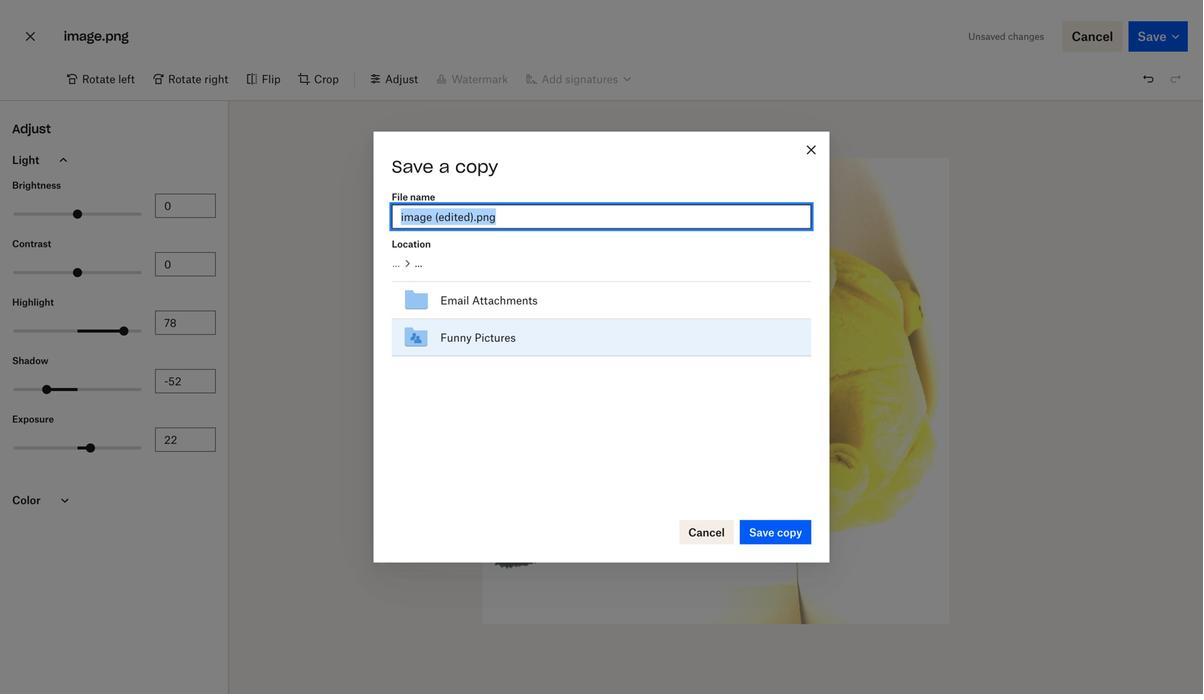 Task type: locate. For each thing, give the bounding box(es) containing it.
1 horizontal spatial copy
[[777, 526, 802, 539]]

1 … from the left
[[393, 258, 400, 269]]

… link
[[393, 256, 400, 271]]

name
[[410, 191, 435, 203]]

contrast
[[12, 238, 51, 250]]

save
[[392, 156, 434, 177], [749, 526, 774, 539]]

1 vertical spatial copy
[[777, 526, 802, 539]]

folder hierarchy navigation
[[393, 256, 422, 271]]

brightness
[[12, 180, 61, 191]]

0 horizontal spatial …
[[393, 258, 400, 269]]

Exposure range field
[[14, 447, 141, 450]]

changes
[[1008, 31, 1044, 42]]

save copy button
[[740, 520, 811, 545]]

0 horizontal spatial save
[[392, 156, 434, 177]]

adjust
[[12, 121, 51, 137]]

list box
[[392, 282, 811, 502]]

light
[[12, 154, 39, 166]]

Contrast range field
[[14, 271, 141, 274]]

email attachments option
[[392, 282, 811, 319]]

0 vertical spatial copy
[[455, 156, 498, 177]]

list box containing email attachments
[[392, 282, 811, 502]]

…
[[393, 258, 400, 269], [415, 258, 422, 269]]

funny pictures (selected) option
[[392, 319, 811, 357]]

Shadow number field
[[164, 373, 207, 390]]

unsaved
[[968, 31, 1006, 42]]

funny pictures
[[440, 331, 516, 344]]

save up file name
[[392, 156, 434, 177]]

close image
[[21, 24, 40, 49]]

save right cancel
[[749, 526, 774, 539]]

file
[[392, 191, 408, 203]]

image.png
[[64, 28, 129, 44]]

list box inside the save a copy dialog
[[392, 282, 811, 502]]

highlight
[[12, 297, 54, 308]]

1 vertical spatial save
[[749, 526, 774, 539]]

copy
[[455, 156, 498, 177], [777, 526, 802, 539]]

save inside button
[[749, 526, 774, 539]]

1 horizontal spatial save
[[749, 526, 774, 539]]

copy inside button
[[777, 526, 802, 539]]

unsaved changes
[[968, 31, 1044, 42]]

1 horizontal spatial …
[[415, 258, 422, 269]]

0 vertical spatial save
[[392, 156, 434, 177]]



Task type: describe. For each thing, give the bounding box(es) containing it.
a
[[439, 156, 450, 177]]

shadow
[[12, 355, 48, 367]]

Brightness range field
[[14, 213, 141, 216]]

save copy
[[749, 526, 802, 539]]

cancel
[[688, 526, 725, 539]]

0 horizontal spatial copy
[[455, 156, 498, 177]]

Contrast number field
[[164, 256, 207, 273]]

pictures
[[475, 331, 516, 344]]

attachments
[[472, 294, 538, 307]]

save a copy dialog
[[374, 132, 830, 563]]

location
[[392, 239, 431, 250]]

save a copy
[[392, 156, 498, 177]]

file name
[[392, 191, 435, 203]]

Brightness number field
[[164, 198, 207, 214]]

2 … from the left
[[415, 258, 422, 269]]

light button
[[0, 142, 228, 178]]

Exposure number field
[[164, 432, 207, 448]]

email
[[440, 294, 469, 307]]

Shadow range field
[[14, 388, 141, 391]]

save for save a copy
[[392, 156, 434, 177]]

cancel button
[[679, 520, 734, 545]]

Highlight number field
[[164, 315, 207, 331]]

funny
[[440, 331, 472, 344]]

email attachments
[[440, 294, 538, 307]]

Highlight range field
[[14, 330, 141, 333]]

save for save copy
[[749, 526, 774, 539]]

exposure
[[12, 414, 54, 425]]

New name for the copy of the file text field
[[401, 209, 802, 225]]



Task type: vqa. For each thing, say whether or not it's contained in the screenshot.
'Less' image
no



